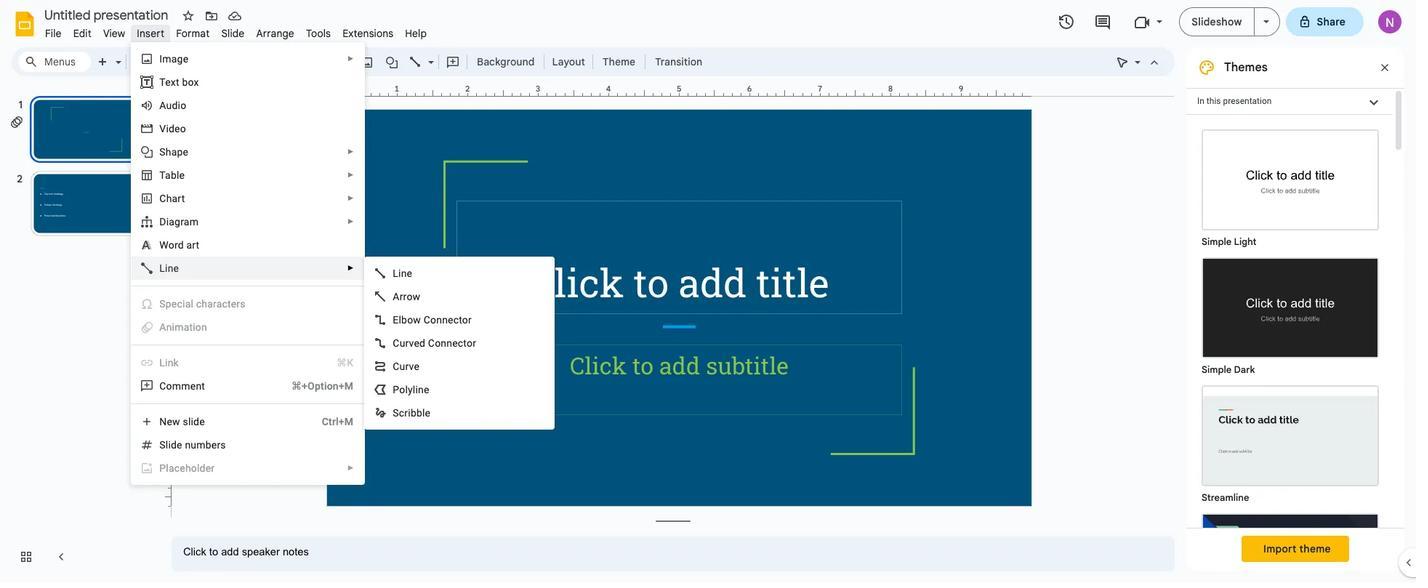 Task type: vqa. For each thing, say whether or not it's contained in the screenshot.


Task type: describe. For each thing, give the bounding box(es) containing it.
⌘+option+m element
[[274, 379, 354, 393]]

edit
[[73, 27, 92, 40]]

art for c h art
[[172, 193, 185, 204]]

⌘+option+m
[[292, 380, 354, 392]]

menu item containing a
[[132, 316, 365, 339]]

word art w element
[[159, 239, 204, 251]]

1 horizontal spatial e
[[414, 361, 420, 372]]

► for p laceholder
[[347, 464, 354, 472]]

animation a element
[[159, 321, 212, 333]]

text box t element
[[159, 76, 203, 88]]

slide
[[221, 27, 245, 40]]

co
[[159, 380, 172, 392]]

arrange
[[256, 27, 294, 40]]

arrow a element
[[393, 291, 425, 302]]

simple for simple dark
[[1202, 364, 1232, 376]]

lbow
[[399, 314, 421, 326]]

file
[[45, 27, 62, 40]]

chart h element
[[159, 193, 189, 204]]

numbers
[[185, 439, 226, 451]]

urved
[[400, 337, 426, 349]]

a for u
[[159, 100, 166, 111]]

insert
[[137, 27, 164, 40]]

c for urved
[[393, 337, 400, 349]]

Simple Light radio
[[1195, 122, 1387, 583]]

slideshow button
[[1180, 7, 1255, 36]]

layout
[[552, 55, 585, 68]]

menu containing l
[[358, 0, 555, 521]]

slide numbers e element
[[159, 439, 230, 451]]

i
[[159, 53, 162, 65]]

c urved connector
[[393, 337, 476, 349]]

share
[[1317, 15, 1346, 28]]

view menu item
[[97, 25, 131, 42]]

streamline
[[1202, 492, 1250, 504]]

w
[[159, 239, 168, 251]]

shape image
[[384, 52, 400, 72]]

layout button
[[548, 51, 590, 73]]

p for olyline
[[393, 384, 399, 396]]

e lbow connector
[[393, 314, 472, 326]]

ord
[[168, 239, 184, 251]]

extensions
[[343, 27, 394, 40]]

Focus radio
[[1195, 506, 1387, 583]]

ext
[[165, 76, 179, 88]]

t ext box
[[159, 76, 199, 88]]

theme button
[[596, 51, 642, 73]]

help menu item
[[399, 25, 433, 42]]

⌘k element
[[319, 356, 354, 370]]

Simple Dark radio
[[1195, 250, 1387, 378]]

n ew slide
[[159, 416, 205, 428]]

w ord art
[[159, 239, 199, 251]]

c h art
[[159, 193, 185, 204]]

arrange menu item
[[250, 25, 300, 42]]

placeholder p element
[[159, 462, 219, 474]]

share button
[[1286, 7, 1364, 36]]

format menu item
[[170, 25, 216, 42]]

focus image
[[1203, 515, 1378, 583]]

light
[[1234, 236, 1257, 248]]

0 horizontal spatial e
[[177, 439, 182, 451]]

e
[[393, 314, 399, 326]]

transition button
[[649, 51, 709, 73]]

presentation
[[1223, 96, 1272, 106]]

scribble d element
[[393, 407, 435, 419]]

ine
[[398, 268, 412, 279]]

menu bar banner
[[0, 0, 1416, 583]]

live pointer settings image
[[1131, 52, 1141, 57]]

i mage
[[159, 53, 189, 65]]

menu containing i
[[95, 42, 365, 583]]

insert menu item
[[131, 25, 170, 42]]

t
[[159, 76, 165, 88]]

line l element
[[393, 268, 417, 279]]

transition
[[655, 55, 703, 68]]

mode and view toolbar
[[1111, 47, 1166, 76]]

new slide n element
[[159, 416, 209, 428]]

theme
[[603, 55, 636, 68]]

ial
[[183, 298, 193, 310]]

s hape
[[159, 146, 188, 158]]

► for i mage
[[347, 55, 354, 63]]

co m ment
[[159, 380, 205, 392]]

menu bar inside "menu bar" banner
[[39, 19, 433, 43]]

p olyline
[[393, 384, 429, 396]]

connector for e lbow connector
[[424, 314, 472, 326]]

main toolbar
[[90, 51, 710, 73]]

edit menu item
[[67, 25, 97, 42]]

v ideo
[[159, 123, 186, 135]]

background button
[[470, 51, 541, 73]]

polyline p element
[[393, 384, 434, 396]]

ctrl+m
[[322, 416, 354, 428]]

cur v e
[[393, 361, 420, 372]]

simple light
[[1202, 236, 1257, 248]]

dio
[[172, 100, 186, 111]]

slideshow
[[1192, 15, 1242, 28]]

audio u element
[[159, 100, 191, 111]]

a rrow
[[393, 291, 420, 302]]

art for w ord art
[[186, 239, 199, 251]]

view
[[103, 27, 125, 40]]

option group inside themes section
[[1187, 115, 1393, 583]]

simple for simple light
[[1202, 236, 1232, 248]]

a for rrow
[[393, 291, 400, 302]]

spe
[[159, 298, 177, 310]]

rrow
[[400, 291, 420, 302]]

slid
[[159, 439, 177, 451]]

lin k
[[159, 357, 179, 369]]

d
[[159, 216, 166, 228]]



Task type: locate. For each thing, give the bounding box(es) containing it.
import theme button
[[1242, 536, 1349, 562]]

u
[[166, 100, 172, 111]]

image i element
[[159, 53, 193, 65]]

0 vertical spatial art
[[172, 193, 185, 204]]

iagram
[[166, 216, 199, 228]]

h
[[166, 193, 172, 204]]

Star checkbox
[[178, 6, 199, 26]]

e
[[414, 361, 420, 372], [177, 439, 182, 451]]

themes
[[1224, 60, 1268, 75]]

mage
[[162, 53, 189, 65]]

0 vertical spatial p
[[393, 384, 399, 396]]

► inside "menu item"
[[347, 464, 354, 472]]

video v element
[[159, 123, 190, 135]]

art up d iagram
[[172, 193, 185, 204]]

menu item containing spe
[[132, 292, 365, 316]]

2 vertical spatial a
[[159, 321, 166, 333]]

v
[[159, 123, 166, 135]]

0 horizontal spatial p
[[159, 462, 166, 474]]

tools
[[306, 27, 331, 40]]

laceholder
[[166, 462, 215, 474]]

p laceholder
[[159, 462, 215, 474]]

1 vertical spatial a
[[393, 291, 400, 302]]

help
[[405, 27, 427, 40]]

line q element
[[159, 262, 183, 274]]

2 menu item from the top
[[132, 316, 365, 339]]

2 simple from the top
[[1202, 364, 1232, 376]]

ta b le
[[159, 169, 185, 181]]

1 vertical spatial e
[[177, 439, 182, 451]]

le
[[177, 169, 185, 181]]

ment
[[181, 380, 205, 392]]

► for le
[[347, 171, 354, 179]]

hape
[[166, 146, 188, 158]]

s
[[159, 146, 166, 158]]

box
[[182, 76, 199, 88]]

menu item down 'numbers'
[[132, 457, 365, 480]]

c down e
[[393, 337, 400, 349]]

art right the ord
[[186, 239, 199, 251]]

c for h
[[159, 193, 166, 204]]

olyline
[[399, 384, 429, 396]]

spe c ial characters
[[159, 298, 246, 310]]

c
[[177, 298, 183, 310]]

► for art
[[347, 194, 354, 202]]

1 horizontal spatial p
[[393, 384, 399, 396]]

1 vertical spatial connector
[[428, 337, 476, 349]]

a nimation
[[159, 321, 207, 333]]

simple dark
[[1202, 364, 1255, 376]]

0 horizontal spatial c
[[159, 193, 166, 204]]

in this presentation tab
[[1187, 88, 1393, 115]]

characters
[[196, 298, 246, 310]]

a left dio
[[159, 100, 166, 111]]

link k element
[[159, 357, 183, 369]]

option group
[[1187, 115, 1393, 583]]

1 vertical spatial c
[[393, 337, 400, 349]]

connector for c urved connector
[[428, 337, 476, 349]]

k
[[173, 357, 179, 369]]

► for s hape
[[347, 148, 354, 156]]

ew
[[167, 416, 180, 428]]

connector down elbow connector e element
[[428, 337, 476, 349]]

scribble
[[393, 407, 431, 419]]

menu item up ment
[[132, 351, 365, 374]]

table b element
[[159, 169, 189, 181]]

lin
[[159, 357, 173, 369]]

themes section
[[1187, 47, 1405, 583]]

5 ► from the top
[[347, 217, 354, 225]]

cur
[[393, 361, 409, 372]]

►
[[347, 55, 354, 63], [347, 148, 354, 156], [347, 171, 354, 179], [347, 194, 354, 202], [347, 217, 354, 225], [347, 264, 354, 272], [347, 464, 354, 472]]

import
[[1264, 542, 1297, 556]]

shape s element
[[159, 146, 193, 158]]

1 horizontal spatial c
[[393, 337, 400, 349]]

0 vertical spatial a
[[159, 100, 166, 111]]

Streamline radio
[[1195, 378, 1387, 506]]

ctrl+m element
[[304, 414, 354, 429]]

2 ► from the top
[[347, 148, 354, 156]]

c up d
[[159, 193, 166, 204]]

l
[[393, 268, 398, 279]]

menu bar
[[39, 19, 433, 43]]

line
[[159, 262, 179, 274]]

1 simple from the top
[[1202, 236, 1232, 248]]

menu
[[358, 0, 555, 521], [95, 42, 365, 583]]

menu bar containing file
[[39, 19, 433, 43]]

l ine
[[393, 268, 412, 279]]

1 ► from the top
[[347, 55, 354, 63]]

4 menu item from the top
[[132, 457, 365, 480]]

theme
[[1300, 542, 1331, 556]]

v
[[409, 361, 414, 372]]

import theme
[[1264, 542, 1331, 556]]

Rename text field
[[39, 6, 177, 23]]

file menu item
[[39, 25, 67, 42]]

in
[[1198, 96, 1205, 106]]

3 menu item from the top
[[132, 351, 365, 374]]

simple left light
[[1202, 236, 1232, 248]]

themes application
[[0, 0, 1416, 583]]

6 ► from the top
[[347, 264, 354, 272]]

e right cur
[[414, 361, 420, 372]]

simple
[[1202, 236, 1232, 248], [1202, 364, 1232, 376]]

special characters c element
[[159, 298, 250, 310]]

simple left dark
[[1202, 364, 1232, 376]]

d iagram
[[159, 216, 199, 228]]

extensions menu item
[[337, 25, 399, 42]]

1 vertical spatial simple
[[1202, 364, 1232, 376]]

presentation options image
[[1263, 20, 1269, 23]]

menu item up nimation
[[132, 292, 365, 316]]

p down cur
[[393, 384, 399, 396]]

menu item down characters
[[132, 316, 365, 339]]

a for nimation
[[159, 321, 166, 333]]

7 ► from the top
[[347, 464, 354, 472]]

Menus field
[[18, 52, 91, 72]]

slid e numbers
[[159, 439, 226, 451]]

menu item containing p
[[132, 457, 365, 480]]

comment m element
[[159, 380, 209, 392]]

art
[[172, 193, 185, 204], [186, 239, 199, 251]]

a
[[159, 100, 166, 111], [393, 291, 400, 302], [159, 321, 166, 333]]

background
[[477, 55, 535, 68]]

0 vertical spatial connector
[[424, 314, 472, 326]]

c
[[159, 193, 166, 204], [393, 337, 400, 349]]

a u dio
[[159, 100, 186, 111]]

menu item containing lin
[[132, 351, 365, 374]]

option group containing simple light
[[1187, 115, 1393, 583]]

this
[[1207, 96, 1221, 106]]

insert image image
[[359, 52, 376, 72]]

m
[[172, 380, 181, 392]]

navigation inside themes application
[[0, 82, 160, 583]]

navigation
[[0, 82, 160, 583]]

dark
[[1234, 364, 1255, 376]]

elbow connector e element
[[393, 314, 476, 326]]

3 ► from the top
[[347, 171, 354, 179]]

b
[[171, 169, 177, 181]]

4 ► from the top
[[347, 194, 354, 202]]

curved connector c element
[[393, 337, 481, 349]]

curve v element
[[393, 361, 424, 372]]

e down n ew slide
[[177, 439, 182, 451]]

0 horizontal spatial art
[[172, 193, 185, 204]]

p down the slid
[[159, 462, 166, 474]]

0 vertical spatial e
[[414, 361, 420, 372]]

0 vertical spatial c
[[159, 193, 166, 204]]

menu item
[[132, 292, 365, 316], [132, 316, 365, 339], [132, 351, 365, 374], [132, 457, 365, 480]]

1 menu item from the top
[[132, 292, 365, 316]]

slide
[[183, 416, 205, 428]]

1 horizontal spatial art
[[186, 239, 199, 251]]

a down spe
[[159, 321, 166, 333]]

format
[[176, 27, 210, 40]]

new slide with layout image
[[112, 52, 121, 57]]

in this presentation
[[1198, 96, 1272, 106]]

connector
[[424, 314, 472, 326], [428, 337, 476, 349]]

a up e
[[393, 291, 400, 302]]

slide menu item
[[216, 25, 250, 42]]

1 vertical spatial art
[[186, 239, 199, 251]]

tools menu item
[[300, 25, 337, 42]]

diagram d element
[[159, 216, 203, 228]]

0 vertical spatial simple
[[1202, 236, 1232, 248]]

1 vertical spatial p
[[159, 462, 166, 474]]

ta
[[159, 169, 171, 181]]

p for laceholder
[[159, 462, 166, 474]]

connector up curved connector c element
[[424, 314, 472, 326]]

⌘k
[[337, 357, 354, 369]]

► for d iagram
[[347, 217, 354, 225]]

ideo
[[166, 123, 186, 135]]



